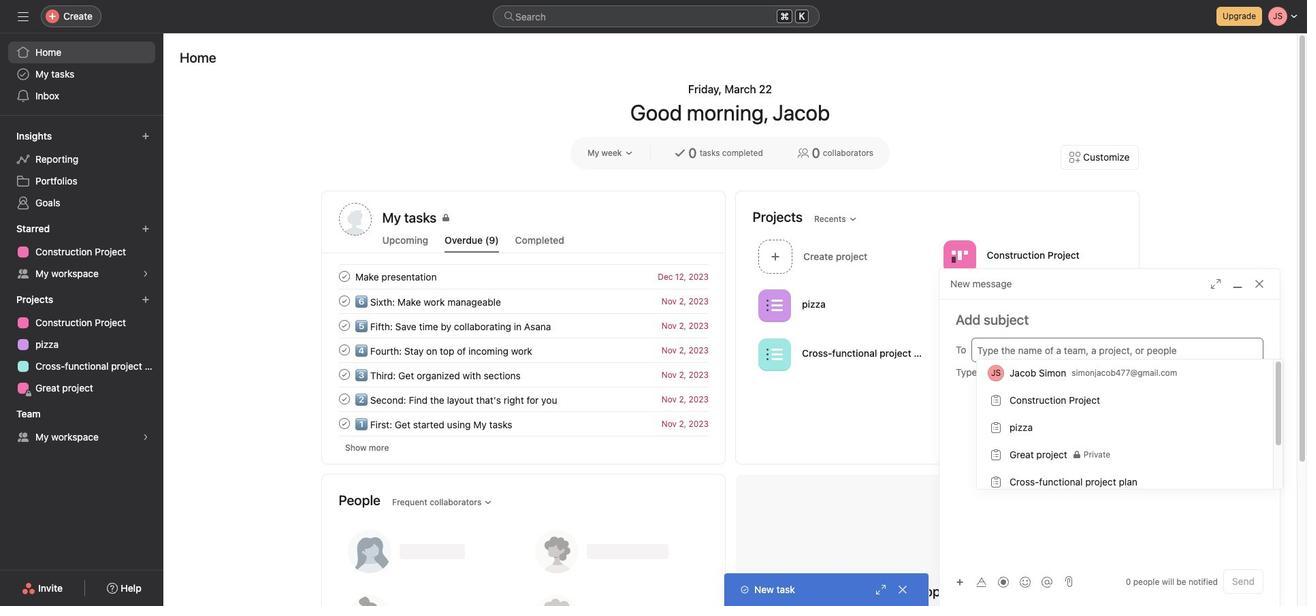 Task type: locate. For each thing, give the bounding box(es) containing it.
close image right minimize icon
[[1255, 279, 1266, 290]]

toolbar
[[951, 572, 1060, 592]]

2 board image from the top
[[952, 297, 968, 314]]

see details, my workspace image
[[142, 270, 150, 278], [142, 433, 150, 441]]

1 vertical spatial mark complete image
[[336, 317, 353, 334]]

3 mark complete checkbox from the top
[[336, 366, 353, 383]]

1 vertical spatial see details, my workspace image
[[142, 433, 150, 441]]

Add subject text field
[[940, 311, 1281, 330]]

1 mark complete checkbox from the top
[[336, 268, 353, 285]]

hide sidebar image
[[18, 11, 29, 22]]

3 mark complete image from the top
[[336, 391, 353, 407]]

emoji image
[[1020, 577, 1031, 588]]

2 mark complete image from the top
[[336, 342, 353, 358]]

None field
[[493, 5, 820, 27]]

2 vertical spatial mark complete image
[[336, 391, 353, 407]]

0 vertical spatial mark complete image
[[336, 268, 353, 285]]

Mark complete checkbox
[[336, 317, 353, 334], [336, 342, 353, 358], [336, 366, 353, 383], [336, 416, 353, 432]]

3 mark complete image from the top
[[336, 366, 353, 383]]

close image right expand new task image
[[898, 584, 909, 595]]

1 vertical spatial mark complete checkbox
[[336, 293, 353, 309]]

4 mark complete checkbox from the top
[[336, 416, 353, 432]]

1 mark complete image from the top
[[336, 268, 353, 285]]

expand popout to full screen image
[[1211, 279, 1222, 290]]

4 mark complete image from the top
[[336, 416, 353, 432]]

mark complete image
[[336, 293, 353, 309], [336, 342, 353, 358], [336, 366, 353, 383], [336, 416, 353, 432]]

2 mark complete checkbox from the top
[[336, 342, 353, 358]]

1 horizontal spatial close image
[[1255, 279, 1266, 290]]

2 mark complete checkbox from the top
[[336, 293, 353, 309]]

list item
[[753, 236, 938, 277], [323, 264, 725, 289], [323, 289, 725, 313], [323, 313, 725, 338], [323, 338, 725, 362], [323, 362, 725, 387], [323, 387, 725, 411], [323, 411, 725, 436]]

add items to starred image
[[142, 225, 150, 233]]

global element
[[0, 33, 163, 115]]

new insights image
[[142, 132, 150, 140]]

2 see details, my workspace image from the top
[[142, 433, 150, 441]]

close image
[[1255, 279, 1266, 290], [898, 584, 909, 595]]

1 board image from the top
[[952, 248, 968, 265]]

0 vertical spatial mark complete checkbox
[[336, 268, 353, 285]]

0 horizontal spatial close image
[[898, 584, 909, 595]]

1 see details, my workspace image from the top
[[142, 270, 150, 278]]

dialog
[[940, 269, 1281, 606]]

Search tasks, projects, and more text field
[[493, 5, 820, 27]]

Mark complete checkbox
[[336, 268, 353, 285], [336, 293, 353, 309], [336, 391, 353, 407]]

1 mark complete image from the top
[[336, 293, 353, 309]]

mark complete image
[[336, 268, 353, 285], [336, 317, 353, 334], [336, 391, 353, 407]]

teams element
[[0, 402, 163, 451]]

0 vertical spatial see details, my workspace image
[[142, 270, 150, 278]]

add profile photo image
[[339, 203, 372, 236]]

starred element
[[0, 217, 163, 287]]

at mention image
[[1042, 577, 1053, 588]]

formatting image
[[977, 577, 988, 588]]

1 vertical spatial board image
[[952, 297, 968, 314]]

board image
[[952, 248, 968, 265], [952, 297, 968, 314]]

2 vertical spatial mark complete checkbox
[[336, 391, 353, 407]]

0 vertical spatial board image
[[952, 248, 968, 265]]



Task type: vqa. For each thing, say whether or not it's contained in the screenshot.
2nd "list" "icon" from the top of the page
yes



Task type: describe. For each thing, give the bounding box(es) containing it.
record a video image
[[999, 577, 1010, 588]]

2 mark complete image from the top
[[336, 317, 353, 334]]

mark complete image for 1st mark complete checkbox from the bottom of the page
[[336, 391, 353, 407]]

new project or portfolio image
[[142, 296, 150, 304]]

list image
[[767, 297, 783, 314]]

minimize image
[[1233, 279, 1244, 290]]

0 vertical spatial close image
[[1255, 279, 1266, 290]]

dismiss image
[[1113, 490, 1124, 501]]

projects element
[[0, 287, 163, 402]]

see details, my workspace image inside teams element
[[142, 433, 150, 441]]

mark complete image for 1st mark complete checkbox
[[336, 268, 353, 285]]

3 mark complete checkbox from the top
[[336, 391, 353, 407]]

list image
[[767, 346, 783, 363]]

insights element
[[0, 124, 163, 217]]

mark complete image for 4th mark complete option from the top
[[336, 416, 353, 432]]

1 mark complete checkbox from the top
[[336, 317, 353, 334]]

mark complete image for second mark complete option from the top
[[336, 342, 353, 358]]

1 vertical spatial close image
[[898, 584, 909, 595]]

Type the name of a team, a project, or people text field
[[978, 342, 1257, 358]]

mark complete image for 2nd mark complete checkbox from the bottom of the page
[[336, 293, 353, 309]]

insert an object image
[[956, 578, 965, 586]]

expand new task image
[[876, 584, 887, 595]]

mark complete image for third mark complete option
[[336, 366, 353, 383]]



